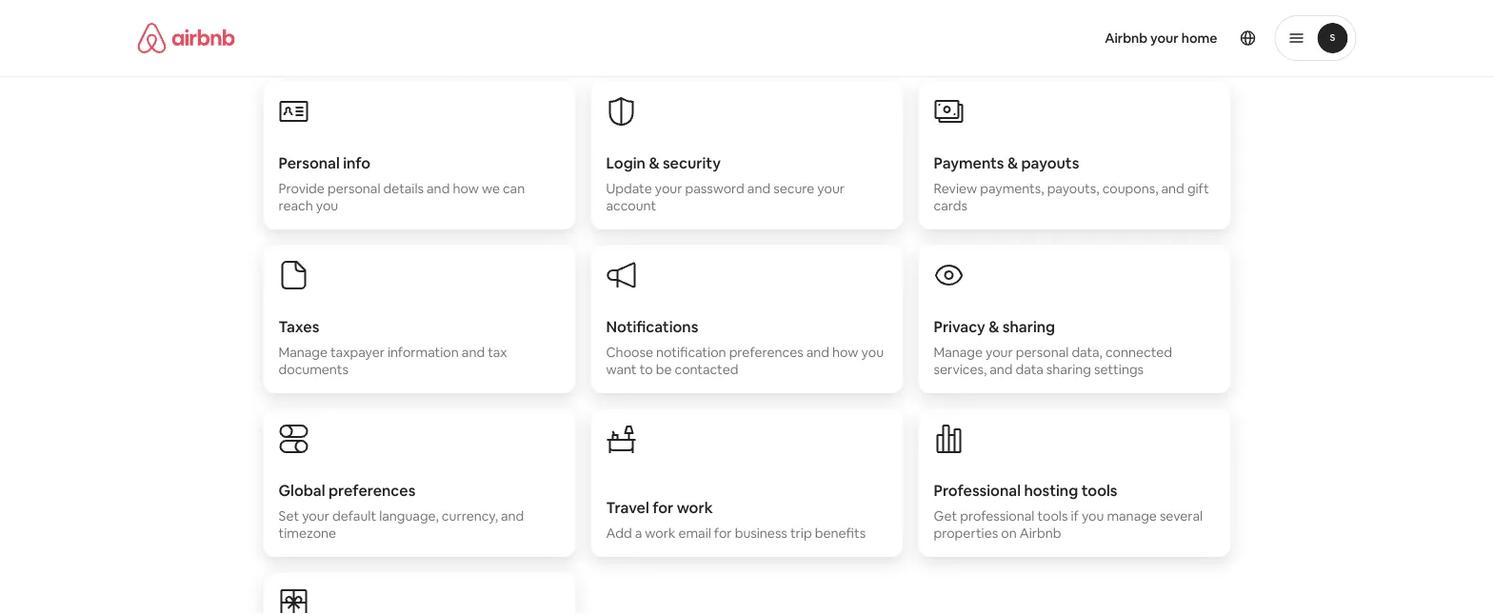 Task type: locate. For each thing, give the bounding box(es) containing it.
work up email
[[677, 498, 713, 517]]

1 horizontal spatial manage
[[934, 344, 983, 361]]

1 horizontal spatial for
[[714, 525, 732, 542]]

you right if
[[1082, 508, 1104, 525]]

contacted
[[675, 361, 738, 378]]

& inside payments & payouts review payments, payouts, coupons, and gift cards
[[1007, 153, 1018, 172]]

& right privacy
[[989, 317, 999, 336]]

0 vertical spatial personal
[[327, 180, 380, 197]]

login
[[606, 153, 646, 172]]

account
[[606, 197, 656, 214]]

manage inside 'privacy & sharing manage your personal data, connected services, and data sharing settings'
[[934, 344, 983, 361]]

home
[[1182, 30, 1217, 47]]

sharing up data
[[1002, 317, 1055, 336]]

you inside professional hosting tools get professional tools if you manage several properties on airbnb
[[1082, 508, 1104, 525]]

0 vertical spatial work
[[677, 498, 713, 517]]

and
[[427, 180, 450, 197], [747, 180, 771, 197], [1161, 180, 1184, 197], [462, 344, 485, 361], [806, 344, 829, 361], [990, 361, 1013, 378], [501, 508, 524, 525]]

airbnb left home
[[1105, 30, 1148, 47]]

personal left the data,
[[1016, 344, 1069, 361]]

airbnb right on
[[1020, 525, 1061, 542]]

for right travel
[[652, 498, 674, 517]]

details
[[383, 180, 424, 197]]

security
[[663, 153, 721, 172]]

payments & payouts review payments, payouts, coupons, and gift cards
[[934, 153, 1209, 214]]

personal
[[327, 180, 380, 197], [1016, 344, 1069, 361]]

0 vertical spatial you
[[316, 197, 338, 214]]

currency,
[[442, 508, 498, 525]]

profile element
[[770, 0, 1356, 76]]

1 vertical spatial tools
[[1037, 508, 1068, 525]]

0 horizontal spatial &
[[649, 153, 659, 172]]

your right set
[[302, 508, 329, 525]]

your left data
[[986, 344, 1013, 361]]

1 horizontal spatial work
[[677, 498, 713, 517]]

travel for work add a work email for business trip benefits
[[606, 498, 866, 542]]

0 horizontal spatial airbnb
[[1020, 525, 1061, 542]]

& up payments,
[[1007, 153, 1018, 172]]

0 horizontal spatial how
[[453, 180, 479, 197]]

global
[[279, 480, 325, 500]]

1 vertical spatial personal
[[1016, 344, 1069, 361]]

1 vertical spatial how
[[832, 344, 858, 361]]

1 vertical spatial preferences
[[328, 480, 415, 500]]

preferences
[[729, 344, 803, 361], [328, 480, 415, 500]]

you
[[316, 197, 338, 214], [861, 344, 884, 361], [1082, 508, 1104, 525]]

taxpayer
[[330, 344, 385, 361]]

& for security
[[649, 153, 659, 172]]

and inside the login & security update your password and secure your account
[[747, 180, 771, 197]]

2 horizontal spatial you
[[1082, 508, 1104, 525]]

0 horizontal spatial preferences
[[328, 480, 415, 500]]

1 horizontal spatial airbnb
[[1105, 30, 1148, 47]]

how inside personal info provide personal details and how we can reach you
[[453, 180, 479, 197]]

preferences right notification
[[729, 344, 803, 361]]

your left home
[[1150, 30, 1179, 47]]

for
[[652, 498, 674, 517], [714, 525, 732, 542]]

0 vertical spatial airbnb
[[1105, 30, 1148, 47]]

1 horizontal spatial preferences
[[729, 344, 803, 361]]

1 manage from the left
[[279, 344, 328, 361]]

personal
[[279, 153, 340, 172]]

secure
[[773, 180, 814, 197]]

tools left if
[[1037, 508, 1068, 525]]

1 vertical spatial airbnb
[[1020, 525, 1061, 542]]

2 horizontal spatial &
[[1007, 153, 1018, 172]]

1 horizontal spatial &
[[989, 317, 999, 336]]

cards
[[934, 197, 967, 214]]

if
[[1071, 508, 1079, 525]]

payouts
[[1021, 153, 1079, 172]]

services,
[[934, 361, 987, 378]]

privacy & sharing manage your personal data, connected services, and data sharing settings
[[934, 317, 1172, 378]]

sharing right data
[[1046, 361, 1091, 378]]

taxes manage taxpayer information and tax documents
[[279, 317, 507, 378]]

2 vertical spatial you
[[1082, 508, 1104, 525]]

& inside the login & security update your password and secure your account
[[649, 153, 659, 172]]

manage down taxes
[[279, 344, 328, 361]]

0 horizontal spatial personal
[[327, 180, 380, 197]]

how
[[453, 180, 479, 197], [832, 344, 858, 361]]

1 horizontal spatial you
[[861, 344, 884, 361]]

password
[[685, 180, 744, 197]]

& right login
[[649, 153, 659, 172]]

1 vertical spatial work
[[645, 525, 676, 542]]

your inside global preferences set your default language, currency, and timezone
[[302, 508, 329, 525]]

sharing
[[1002, 317, 1055, 336], [1046, 361, 1091, 378]]

set
[[279, 508, 299, 525]]

you inside personal info provide personal details and how we can reach you
[[316, 197, 338, 214]]

professional
[[934, 480, 1021, 500]]

manage inside taxes manage taxpayer information and tax documents
[[279, 344, 328, 361]]

2 manage from the left
[[934, 344, 983, 361]]

0 vertical spatial how
[[453, 180, 479, 197]]

privacy
[[934, 317, 985, 336]]

0 horizontal spatial for
[[652, 498, 674, 517]]

personal inside personal info provide personal details and how we can reach you
[[327, 180, 380, 197]]

manage
[[1107, 508, 1157, 525]]

review
[[934, 180, 977, 197]]

how inside notifications choose notification preferences and how you want to be contacted
[[832, 344, 858, 361]]

payments,
[[980, 180, 1044, 197]]

preferences inside notifications choose notification preferences and how you want to be contacted
[[729, 344, 803, 361]]

manage down privacy
[[934, 344, 983, 361]]

0 horizontal spatial tools
[[1037, 508, 1068, 525]]

airbnb
[[1105, 30, 1148, 47], [1020, 525, 1061, 542]]

and inside taxes manage taxpayer information and tax documents
[[462, 344, 485, 361]]

0 horizontal spatial manage
[[279, 344, 328, 361]]

work right a
[[645, 525, 676, 542]]

payouts,
[[1047, 180, 1099, 197]]

and inside payments & payouts review payments, payouts, coupons, and gift cards
[[1161, 180, 1184, 197]]

we
[[482, 180, 500, 197]]

1 horizontal spatial tools
[[1081, 480, 1117, 500]]

&
[[649, 153, 659, 172], [1007, 153, 1018, 172], [989, 317, 999, 336]]

0 vertical spatial tools
[[1081, 480, 1117, 500]]

0 horizontal spatial you
[[316, 197, 338, 214]]

you left services, at bottom
[[861, 344, 884, 361]]

info
[[343, 153, 371, 172]]

tools
[[1081, 480, 1117, 500], [1037, 508, 1068, 525]]

airbnb inside profile element
[[1105, 30, 1148, 47]]

tools up manage
[[1081, 480, 1117, 500]]

you right reach
[[316, 197, 338, 214]]

0 vertical spatial for
[[652, 498, 674, 517]]

1 horizontal spatial how
[[832, 344, 858, 361]]

1 vertical spatial you
[[861, 344, 884, 361]]

be
[[656, 361, 672, 378]]

manage
[[279, 344, 328, 361], [934, 344, 983, 361]]

1 vertical spatial for
[[714, 525, 732, 542]]

default
[[332, 508, 376, 525]]

1 horizontal spatial personal
[[1016, 344, 1069, 361]]

preferences inside global preferences set your default language, currency, and timezone
[[328, 480, 415, 500]]

and inside global preferences set your default language, currency, and timezone
[[501, 508, 524, 525]]

work
[[677, 498, 713, 517], [645, 525, 676, 542]]

airbnb your home link
[[1093, 18, 1229, 58]]

personal info provide personal details and how we can reach you
[[279, 153, 525, 214]]

personal down 'info'
[[327, 180, 380, 197]]

0 vertical spatial preferences
[[729, 344, 803, 361]]

& inside 'privacy & sharing manage your personal data, connected services, and data sharing settings'
[[989, 317, 999, 336]]

your
[[1150, 30, 1179, 47], [655, 180, 682, 197], [817, 180, 845, 197], [986, 344, 1013, 361], [302, 508, 329, 525]]

for right email
[[714, 525, 732, 542]]

0 horizontal spatial work
[[645, 525, 676, 542]]

hosting
[[1024, 480, 1078, 500]]

preferences up default
[[328, 480, 415, 500]]

airbnb your home
[[1105, 30, 1217, 47]]

1 vertical spatial sharing
[[1046, 361, 1091, 378]]



Task type: describe. For each thing, give the bounding box(es) containing it.
update
[[606, 180, 652, 197]]

language,
[[379, 508, 439, 525]]

benefits
[[815, 525, 866, 542]]

& for payouts
[[1007, 153, 1018, 172]]

travel
[[606, 498, 649, 517]]

your inside 'privacy & sharing manage your personal data, connected services, and data sharing settings'
[[986, 344, 1013, 361]]

provide
[[279, 180, 325, 197]]

reach
[[279, 197, 313, 214]]

gift
[[1187, 180, 1209, 197]]

data
[[1016, 361, 1043, 378]]

documents
[[279, 361, 348, 378]]

tax
[[488, 344, 507, 361]]

email
[[678, 525, 711, 542]]

trip
[[790, 525, 812, 542]]

on
[[1001, 525, 1017, 542]]

your right secure in the right top of the page
[[817, 180, 845, 197]]

0 vertical spatial sharing
[[1002, 317, 1055, 336]]

a
[[635, 525, 642, 542]]

connected
[[1105, 344, 1172, 361]]

login & security update your password and secure your account
[[606, 153, 845, 214]]

professional hosting tools get professional tools if you manage several properties on airbnb
[[934, 480, 1203, 542]]

your inside airbnb your home link
[[1150, 30, 1179, 47]]

settings
[[1094, 361, 1144, 378]]

you inside notifications choose notification preferences and how you want to be contacted
[[861, 344, 884, 361]]

and inside 'privacy & sharing manage your personal data, connected services, and data sharing settings'
[[990, 361, 1013, 378]]

airbnb inside professional hosting tools get professional tools if you manage several properties on airbnb
[[1020, 525, 1061, 542]]

can
[[503, 180, 525, 197]]

and inside notifications choose notification preferences and how you want to be contacted
[[806, 344, 829, 361]]

business
[[735, 525, 787, 542]]

want
[[606, 361, 637, 378]]

notifications choose notification preferences and how you want to be contacted
[[606, 317, 884, 378]]

global preferences set your default language, currency, and timezone
[[279, 480, 524, 542]]

choose
[[606, 344, 653, 361]]

to
[[640, 361, 653, 378]]

notifications
[[606, 317, 698, 336]]

coupons,
[[1102, 180, 1158, 197]]

data,
[[1072, 344, 1103, 361]]

timezone
[[279, 525, 336, 542]]

payments
[[934, 153, 1004, 172]]

add
[[606, 525, 632, 542]]

get
[[934, 508, 957, 525]]

information
[[388, 344, 459, 361]]

personal inside 'privacy & sharing manage your personal data, connected services, and data sharing settings'
[[1016, 344, 1069, 361]]

notification
[[656, 344, 726, 361]]

your down security
[[655, 180, 682, 197]]

& for sharing
[[989, 317, 999, 336]]

properties
[[934, 525, 998, 542]]

professional
[[960, 508, 1034, 525]]

and inside personal info provide personal details and how we can reach you
[[427, 180, 450, 197]]

taxes
[[279, 317, 319, 336]]

several
[[1160, 508, 1203, 525]]



Task type: vqa. For each thing, say whether or not it's contained in the screenshot.
THE PROPERTY
no



